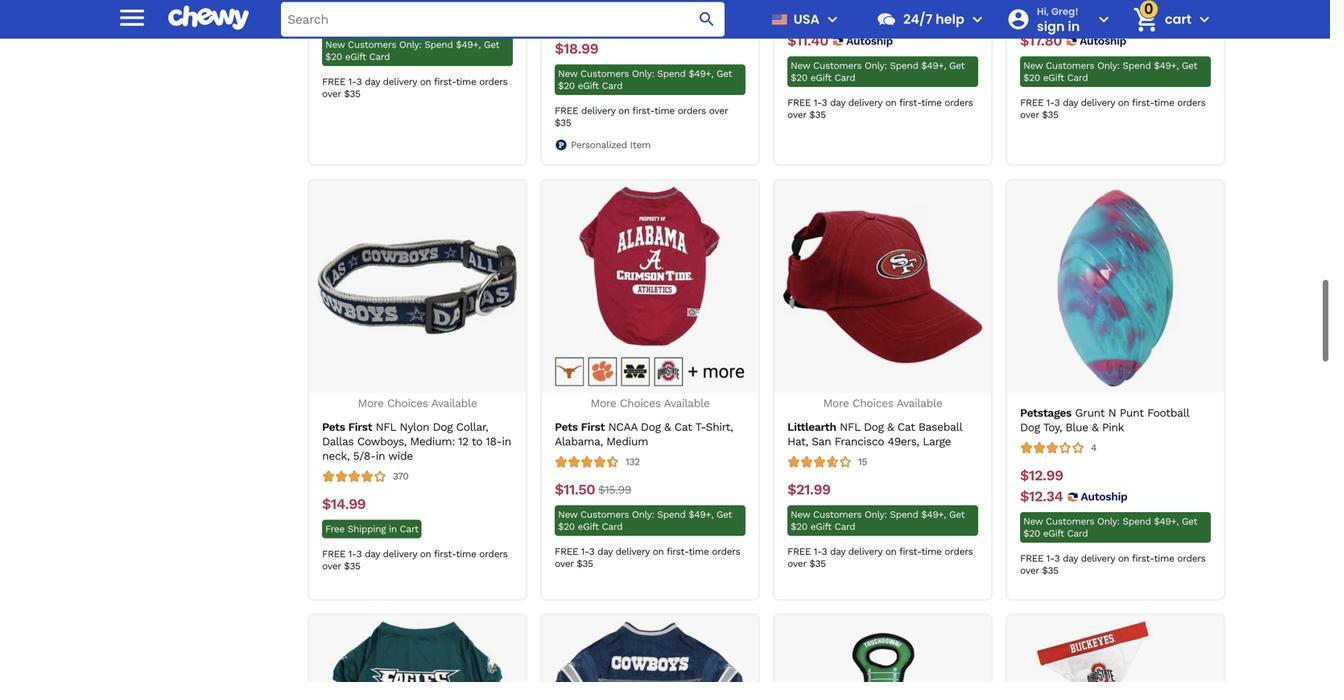 Task type: vqa. For each thing, say whether or not it's contained in the screenshot.
the Top
no



Task type: locate. For each thing, give the bounding box(es) containing it.
& left t-
[[664, 420, 671, 433]]

pets for ncaa dog & cat t-shirt, alabama, medium
[[555, 420, 578, 433]]

first for nfl
[[348, 420, 372, 433]]

$35
[[344, 88, 360, 100], [810, 109, 826, 121], [1042, 109, 1059, 121], [555, 117, 571, 128], [577, 558, 593, 569], [810, 558, 826, 569], [344, 560, 360, 572], [1042, 565, 1059, 576]]

nfl for $21.99
[[840, 420, 861, 433]]

available
[[431, 396, 477, 410], [664, 396, 710, 410], [897, 396, 943, 410]]

littlearth
[[788, 420, 836, 433]]

1 first from the left
[[348, 420, 372, 433]]

3 down $12.34 text box
[[1055, 553, 1060, 564]]

& inside the ncaa dog & cat t-shirt, alabama, medium
[[664, 420, 671, 433]]

3 down $15.99 text field
[[356, 76, 362, 88]]

1-
[[348, 76, 356, 88], [814, 97, 822, 108], [1047, 97, 1055, 108], [581, 546, 589, 557], [814, 546, 822, 557], [348, 548, 356, 560], [1047, 553, 1055, 564]]

egift down $17.80 text box
[[1043, 72, 1064, 83]]

autoship down 4
[[1081, 490, 1128, 503]]

free 1-3 day delivery on first-time orders over $35
[[322, 76, 508, 100], [788, 97, 973, 121], [1020, 97, 1206, 121], [555, 546, 740, 569], [788, 546, 973, 569], [322, 548, 508, 572], [1020, 553, 1206, 576]]

only:
[[399, 39, 422, 51], [865, 60, 887, 71], [1098, 60, 1120, 71], [632, 68, 654, 79], [632, 509, 654, 520], [865, 509, 887, 520], [1098, 516, 1120, 527]]

first-
[[434, 76, 456, 88], [900, 97, 922, 108], [1132, 97, 1154, 108], [633, 105, 655, 116], [667, 546, 689, 557], [900, 546, 922, 557], [434, 548, 456, 560], [1132, 553, 1154, 564]]

4
[[1091, 442, 1097, 453]]

1- down $11.50 text field
[[581, 546, 589, 557]]

nfl inside nfl dog & cat baseball hat, san francisco 49ers, large
[[840, 420, 861, 433]]

free down $11.40 text box
[[788, 97, 811, 108]]

more choices available
[[358, 396, 477, 410], [591, 396, 710, 410], [823, 396, 943, 410]]

cat inside nfl dog & cat baseball hat, san francisco 49ers, large
[[898, 420, 915, 433]]

free down $12.34 text box
[[1020, 553, 1044, 564]]

1 horizontal spatial more choices available
[[591, 396, 710, 410]]

new customers only: spend $49+, get $20 egift card down 15 in the bottom right of the page
[[791, 509, 965, 532]]

new down $15.99 text field
[[325, 39, 345, 51]]

nfl inside nfl nylon dog collar, dallas cowboys, medium: 12 to 18-in neck, 5/8-in wide
[[376, 420, 396, 433]]

nfl
[[376, 420, 396, 433], [840, 420, 861, 433]]

1- down shipping
[[348, 548, 356, 560]]

autoship down account menu icon
[[1080, 34, 1127, 48]]

1 pets from the left
[[322, 420, 345, 433]]

1 horizontal spatial pets first
[[555, 420, 605, 433]]

on
[[420, 76, 431, 88], [885, 97, 897, 108], [1118, 97, 1129, 108], [618, 105, 630, 116], [653, 546, 664, 557], [885, 546, 897, 557], [420, 548, 431, 560], [1118, 553, 1129, 564]]

$15.99
[[322, 11, 365, 28], [598, 483, 631, 496]]

cat inside the ncaa dog & cat t-shirt, alabama, medium
[[675, 420, 692, 433]]

pets up alabama,
[[555, 420, 578, 433]]

more for $21.99
[[823, 396, 849, 410]]

shirt,
[[706, 420, 733, 433]]

24/7 help link
[[870, 0, 965, 39]]

0 horizontal spatial more
[[358, 396, 384, 410]]

nfl up cowboys,
[[376, 420, 396, 433]]

132
[[626, 456, 640, 467]]

egift down $11.50 $15.99
[[578, 521, 599, 532]]

0 horizontal spatial &
[[664, 420, 671, 433]]

1 horizontal spatial available
[[664, 396, 710, 410]]

1 horizontal spatial nfl
[[840, 420, 861, 433]]

petstages grunt n punt football dog toy, blue & pink image
[[1016, 187, 1216, 386]]

$12.99
[[1020, 467, 1063, 484]]

3 choices from the left
[[853, 396, 894, 410]]

sign
[[1037, 17, 1065, 35]]

over
[[322, 88, 341, 100], [709, 105, 728, 116], [788, 109, 807, 121], [1020, 109, 1039, 121], [555, 558, 574, 569], [788, 558, 807, 569], [322, 560, 341, 572], [1020, 565, 1039, 576]]

1 horizontal spatial first
[[581, 420, 605, 433]]

in
[[1068, 17, 1080, 35]]

more choices available up the ncaa dog & cat t-shirt, alabama, medium
[[591, 396, 710, 410]]

3 down '$21.99' text field
[[822, 546, 827, 557]]

free down $17.80 text box
[[1020, 97, 1044, 108]]

free down $11.50 text field
[[555, 546, 578, 557]]

san
[[812, 435, 831, 448]]

& down grunt
[[1092, 421, 1099, 434]]

available for $14.99
[[431, 396, 477, 410]]

1 horizontal spatial choices
[[620, 396, 661, 410]]

0 horizontal spatial pets first
[[322, 420, 372, 433]]

choices up ncaa in the bottom left of the page
[[620, 396, 661, 410]]

1 nfl from the left
[[376, 420, 396, 433]]

2 horizontal spatial more choices available
[[823, 396, 943, 410]]

$18.99
[[555, 40, 598, 57]]

littlearth nfl dog & cat baseball hat, san francisco 49ers, large image
[[783, 187, 983, 386]]

cat
[[675, 420, 692, 433], [898, 420, 915, 433]]

first up alabama,
[[581, 420, 605, 433]]

choices up nylon
[[387, 396, 428, 410]]

first
[[348, 420, 372, 433], [581, 420, 605, 433]]

in right to
[[502, 435, 511, 448]]

1 vertical spatial $15.99
[[598, 483, 631, 496]]

delivery
[[383, 76, 417, 88], [848, 97, 882, 108], [1081, 97, 1115, 108], [581, 105, 615, 116], [616, 546, 650, 557], [848, 546, 882, 557], [383, 548, 417, 560], [1081, 553, 1115, 564]]

& inside grunt n punt football dog toy, blue & pink
[[1092, 421, 1099, 434]]

free inside free delivery on first-time orders over $35
[[555, 105, 578, 116]]

dog down petstages
[[1020, 421, 1040, 434]]

2 pets from the left
[[555, 420, 578, 433]]

2 horizontal spatial available
[[897, 396, 943, 410]]

1 available from the left
[[431, 396, 477, 410]]

& inside nfl dog & cat baseball hat, san francisco 49ers, large
[[887, 420, 894, 433]]

$49+,
[[456, 39, 481, 51], [921, 60, 946, 71], [1154, 60, 1179, 71], [689, 68, 714, 79], [689, 509, 714, 520], [921, 509, 946, 520], [1154, 516, 1179, 527]]

1 horizontal spatial &
[[887, 420, 894, 433]]

new customers only: spend $49+, get $20 egift card down account menu icon
[[1024, 60, 1198, 83]]

usa
[[794, 10, 820, 28]]

nfl up the francisco
[[840, 420, 861, 433]]

spend
[[425, 39, 453, 51], [890, 60, 918, 71], [1123, 60, 1151, 71], [657, 68, 686, 79], [657, 509, 686, 520], [890, 509, 918, 520], [1123, 516, 1151, 527]]

1 choices from the left
[[387, 396, 428, 410]]

1 horizontal spatial pets
[[555, 420, 578, 433]]

pets first up dallas
[[322, 420, 372, 433]]

1 horizontal spatial in
[[389, 523, 397, 535]]

$12.34
[[1020, 488, 1063, 505]]

dog up medium:
[[433, 420, 453, 433]]

more up ncaa in the bottom left of the page
[[591, 396, 617, 410]]

2 cat from the left
[[898, 420, 915, 433]]

$20 down '$21.99' text field
[[791, 521, 808, 532]]

1 horizontal spatial $15.99
[[598, 483, 631, 496]]

egift down '$21.99' text field
[[811, 521, 832, 532]]

punt
[[1120, 406, 1144, 419]]

in left cart at the bottom of the page
[[389, 523, 397, 535]]

egift down $12.34 text box
[[1043, 528, 1064, 539]]

0 horizontal spatial cat
[[675, 420, 692, 433]]

0 horizontal spatial nfl
[[376, 420, 396, 433]]

help
[[936, 10, 965, 28]]

time inside free delivery on first-time orders over $35
[[655, 105, 675, 116]]

5/8-
[[353, 449, 376, 463]]

nfl for $14.99
[[376, 420, 396, 433]]

1 pets first from the left
[[322, 420, 372, 433]]

2 vertical spatial in
[[389, 523, 397, 535]]

cat left t-
[[675, 420, 692, 433]]

$18.74 text field
[[1020, 11, 1061, 29]]

3
[[356, 76, 362, 88], [822, 97, 827, 108], [1055, 97, 1060, 108], [589, 546, 594, 557], [822, 546, 827, 557], [356, 548, 362, 560], [1055, 553, 1060, 564]]

egift
[[345, 51, 366, 63], [811, 72, 832, 83], [1043, 72, 1064, 83], [578, 80, 599, 91], [578, 521, 599, 532], [811, 521, 832, 532], [1043, 528, 1064, 539]]

& up 49ers,
[[887, 420, 894, 433]]

available up baseball
[[897, 396, 943, 410]]

24/7 help
[[904, 10, 965, 28]]

0 horizontal spatial first
[[348, 420, 372, 433]]

$35 down $12.34 text box
[[1042, 565, 1059, 576]]

3 more choices available from the left
[[823, 396, 943, 410]]

day
[[365, 76, 380, 88], [830, 97, 845, 108], [1063, 97, 1078, 108], [597, 546, 613, 557], [830, 546, 845, 557], [365, 548, 380, 560], [1063, 553, 1078, 564]]

autoship down chewy support icon
[[846, 34, 893, 48]]

1 horizontal spatial cat
[[898, 420, 915, 433]]

$14.02 text field
[[834, 11, 867, 29]]

new customers only: spend $49+, get $20 egift card
[[325, 39, 499, 63], [791, 60, 965, 83], [1024, 60, 1198, 83], [558, 68, 732, 91], [558, 509, 732, 532], [791, 509, 965, 532], [1024, 516, 1198, 539]]

1 more from the left
[[358, 396, 384, 410]]

2 horizontal spatial in
[[502, 435, 511, 448]]

3 available from the left
[[897, 396, 943, 410]]

$35 down $11.50 text field
[[577, 558, 593, 569]]

medium
[[607, 435, 648, 448]]

49ers,
[[888, 435, 919, 448]]

dog inside nfl dog & cat baseball hat, san francisco 49ers, large
[[864, 420, 884, 433]]

football
[[1148, 406, 1189, 419]]

on inside free delivery on first-time orders over $35
[[618, 105, 630, 116]]

24/7
[[904, 10, 933, 28]]

usa button
[[765, 0, 842, 39]]

dog up the francisco
[[864, 420, 884, 433]]

pets first up alabama,
[[555, 420, 605, 433]]

2 pets first from the left
[[555, 420, 605, 433]]

$35 down $15.99 text field
[[344, 88, 360, 100]]

new customers only: spend $49+, get $20 egift card down $12.34 text box
[[1024, 516, 1198, 539]]

submit search image
[[697, 10, 717, 29]]

Search text field
[[281, 2, 725, 37]]

2 horizontal spatial more
[[823, 396, 849, 410]]

new
[[325, 39, 345, 51], [791, 60, 810, 71], [1024, 60, 1043, 71], [558, 68, 578, 79], [558, 509, 578, 520], [791, 509, 810, 520], [1024, 516, 1043, 527]]

& for francisco
[[887, 420, 894, 433]]

cat up 49ers,
[[898, 420, 915, 433]]

$35 inside free delivery on first-time orders over $35
[[555, 117, 571, 128]]

new customers only: spend $49+, get $20 egift card down chewy support icon
[[791, 60, 965, 83]]

chewy support image
[[876, 9, 897, 30]]

hat,
[[788, 435, 808, 448]]

orders inside free delivery on first-time orders over $35
[[678, 105, 706, 116]]

0 horizontal spatial $15.99
[[322, 11, 365, 28]]

in down cowboys,
[[376, 449, 385, 463]]

0 horizontal spatial more choices available
[[358, 396, 477, 410]]

available up collar,
[[431, 396, 477, 410]]

customers down $15.99 text field
[[348, 39, 396, 51]]

$15.99 text field
[[322, 11, 365, 29]]

first up cowboys,
[[348, 420, 372, 433]]

choices
[[387, 396, 428, 410], [620, 396, 661, 410], [853, 396, 894, 410]]

0 vertical spatial $15.99
[[322, 11, 365, 28]]

free down $15.99 text field
[[322, 76, 346, 88]]

0 horizontal spatial pets
[[322, 420, 345, 433]]

more up littlearth on the right bottom of page
[[823, 396, 849, 410]]

0 horizontal spatial available
[[431, 396, 477, 410]]

free up the personalized icon at top left
[[555, 105, 578, 116]]

pets first nfl dog & cat jersey, dallas cowboys, medium image
[[550, 622, 750, 682]]

choices up nfl dog & cat baseball hat, san francisco 49ers, large
[[853, 396, 894, 410]]

greg!
[[1051, 5, 1079, 18]]

more up cowboys,
[[358, 396, 384, 410]]

&
[[664, 420, 671, 433], [887, 420, 894, 433], [1092, 421, 1099, 434]]

0 horizontal spatial choices
[[387, 396, 428, 410]]

370
[[393, 471, 409, 482]]

time
[[456, 76, 476, 88], [922, 97, 942, 108], [1154, 97, 1175, 108], [655, 105, 675, 116], [689, 546, 709, 557], [922, 546, 942, 557], [456, 548, 476, 560], [1154, 553, 1175, 564]]

0 horizontal spatial in
[[376, 449, 385, 463]]

1 more choices available from the left
[[358, 396, 477, 410]]

nfl nylon dog collar, dallas cowboys, medium: 12 to 18-in neck, 5/8-in wide
[[322, 420, 511, 463]]

more choices available for $14.99
[[358, 396, 477, 410]]

$11.40 text field
[[788, 32, 829, 50]]

customers
[[348, 39, 396, 51], [813, 60, 862, 71], [1046, 60, 1095, 71], [581, 68, 629, 79], [581, 509, 629, 520], [813, 509, 862, 520], [1046, 516, 1095, 527]]

cart
[[1165, 10, 1192, 28]]

baseball
[[919, 420, 962, 433]]

wide
[[388, 449, 413, 463]]

get
[[484, 39, 499, 51], [949, 60, 965, 71], [1182, 60, 1198, 71], [717, 68, 732, 79], [717, 509, 732, 520], [949, 509, 965, 520], [1182, 516, 1198, 527]]

$35 down shipping
[[344, 560, 360, 572]]

$20
[[325, 51, 342, 63], [791, 72, 808, 83], [1024, 72, 1040, 83], [558, 80, 575, 91], [558, 521, 575, 532], [791, 521, 808, 532], [1024, 528, 1040, 539]]

chewy home image
[[168, 0, 249, 36]]

1 horizontal spatial more
[[591, 396, 617, 410]]

in
[[502, 435, 511, 448], [376, 449, 385, 463], [389, 523, 397, 535]]

ncaa dog & cat t-shirt, alabama, medium
[[555, 420, 733, 448]]

pets first nfl dog & cat raglan jersey, philadelphia eagles, x-small image
[[318, 622, 517, 682]]

more choices available up nfl dog & cat baseball hat, san francisco 49ers, large
[[823, 396, 943, 410]]

more choices available for $21.99
[[823, 396, 943, 410]]

orders
[[479, 76, 508, 88], [945, 97, 973, 108], [1178, 97, 1206, 108], [678, 105, 706, 116], [712, 546, 740, 557], [945, 546, 973, 557], [479, 548, 508, 560], [1178, 553, 1206, 564]]

pets up dallas
[[322, 420, 345, 433]]

2 horizontal spatial choices
[[853, 396, 894, 410]]

2 nfl from the left
[[840, 420, 861, 433]]

available up t-
[[664, 396, 710, 410]]

more
[[358, 396, 384, 410], [591, 396, 617, 410], [823, 396, 849, 410]]

2 horizontal spatial &
[[1092, 421, 1099, 434]]

to
[[472, 435, 483, 448]]

customers down $17.80 text box
[[1046, 60, 1095, 71]]

more for $14.99
[[358, 396, 384, 410]]

more choices available up nylon
[[358, 396, 477, 410]]

$20 down $11.40 text box
[[791, 72, 808, 83]]

free
[[325, 523, 345, 535]]

1 cat from the left
[[675, 420, 692, 433]]

0 vertical spatial in
[[502, 435, 511, 448]]

$35 up the personalized icon at top left
[[555, 117, 571, 128]]

menu image
[[116, 1, 148, 34]]

2 first from the left
[[581, 420, 605, 433]]

$20 down $15.99 text field
[[325, 51, 342, 63]]

3 more from the left
[[823, 396, 849, 410]]

Product search field
[[281, 2, 725, 37]]

pets first for ncaa dog & cat t-shirt, alabama, medium
[[555, 420, 605, 433]]

pets first
[[322, 420, 372, 433], [555, 420, 605, 433]]

card
[[369, 51, 390, 63], [835, 72, 855, 83], [1067, 72, 1088, 83], [602, 80, 623, 91], [602, 521, 623, 532], [835, 521, 855, 532], [1067, 528, 1088, 539]]

dog up medium
[[641, 420, 661, 433]]

$14.99
[[322, 496, 366, 513]]

nfl dog & cat baseball hat, san francisco 49ers, large
[[788, 420, 962, 448]]

1 vertical spatial in
[[376, 449, 385, 463]]



Task type: describe. For each thing, give the bounding box(es) containing it.
hi,
[[1037, 5, 1049, 18]]

pets first ncaa dog & cat t-shirt, alabama, medium image
[[550, 187, 750, 386]]

dallas
[[322, 435, 354, 448]]

$21.99
[[788, 481, 831, 498]]

medium:
[[410, 435, 455, 448]]

grunt n punt football dog toy, blue & pink
[[1020, 406, 1189, 434]]

alabama,
[[555, 435, 603, 448]]

$11.50 $15.99
[[555, 481, 631, 498]]

2 available from the left
[[664, 396, 710, 410]]

customers down '$21.99' text field
[[813, 509, 862, 520]]

$20 down the $18.99 text box
[[558, 80, 575, 91]]

new down the $18.99 text box
[[558, 68, 578, 79]]

delivery inside free delivery on first-time orders over $35
[[581, 105, 615, 116]]

items image
[[1132, 5, 1160, 34]]

cart menu image
[[1195, 10, 1214, 29]]

pets first ncaa reversible dog & cat bandana, ohio state buckeyes, large/x-large image
[[1016, 622, 1216, 682]]

new down $11.50 text field
[[558, 509, 578, 520]]

autoship for $17.80
[[1080, 34, 1127, 48]]

grunt
[[1075, 406, 1105, 419]]

$18.99 text field
[[555, 40, 598, 58]]

pets first nfl nylon dog collar, dallas cowboys, medium: 12 to 18-in neck, 5/8-in wide image
[[318, 187, 517, 386]]

nylon
[[400, 420, 429, 433]]

menu image
[[823, 10, 842, 29]]

$14.02
[[834, 13, 867, 27]]

$35 down $17.80 text box
[[1042, 109, 1059, 121]]

autoship for $11.40
[[846, 34, 893, 48]]

choices for $14.99
[[387, 396, 428, 410]]

toy,
[[1043, 421, 1062, 434]]

personalized image
[[555, 138, 568, 151]]

1- down $11.40 text box
[[814, 97, 822, 108]]

free delivery on first-time orders over $35
[[555, 105, 728, 128]]

3 down $11.50 $15.99
[[589, 546, 594, 557]]

$12.34 text field
[[1020, 488, 1063, 506]]

new down '$21.99' text field
[[791, 509, 810, 520]]

$11.50
[[555, 481, 595, 498]]

$14.99 text field
[[322, 496, 366, 513]]

choices for $21.99
[[853, 396, 894, 410]]

3 down $11.40 text box
[[822, 97, 827, 108]]

& for medium
[[664, 420, 671, 433]]

cowboys,
[[357, 435, 407, 448]]

new customers only: spend $49+, get $20 egift card down $15.99 text box
[[558, 509, 732, 532]]

$11.40
[[788, 32, 829, 49]]

first- inside free delivery on first-time orders over $35
[[633, 105, 655, 116]]

new customers only: spend $49+, get $20 egift card down $15.99 text field
[[325, 39, 499, 63]]

customers down the $18.99 text box
[[581, 68, 629, 79]]

pets first nfl field dog toy, philadelphia eagles image
[[783, 622, 983, 682]]

pets for nfl nylon dog collar, dallas cowboys, medium: 12 to 18-in neck, 5/8-in wide
[[322, 420, 345, 433]]

$17.80
[[1020, 32, 1062, 49]]

cart
[[400, 523, 418, 535]]

n
[[1108, 406, 1116, 419]]

ncaa
[[608, 420, 637, 433]]

$35 down $11.40 text box
[[810, 109, 826, 121]]

$17.80 text field
[[1020, 32, 1062, 50]]

2 choices from the left
[[620, 396, 661, 410]]

$20 down $12.34 text box
[[1024, 528, 1040, 539]]

new down $11.40 text box
[[791, 60, 810, 71]]

new customers only: spend $49+, get $20 egift card up free delivery on first-time orders over $35
[[558, 68, 732, 91]]

new down $12.34 text box
[[1024, 516, 1043, 527]]

customers down $12.34 text box
[[1046, 516, 1095, 527]]

blue
[[1066, 421, 1089, 434]]

2 more from the left
[[591, 396, 617, 410]]

large
[[923, 435, 951, 448]]

1- down $15.99 text field
[[348, 76, 356, 88]]

$15.99 text field
[[598, 481, 631, 499]]

$12.99 text field
[[1020, 467, 1063, 485]]

pets first for nfl nylon dog collar, dallas cowboys, medium: 12 to 18-in neck, 5/8-in wide
[[322, 420, 372, 433]]

2 more choices available from the left
[[591, 396, 710, 410]]

collar,
[[456, 420, 488, 433]]

3 down shipping
[[356, 548, 362, 560]]

3 down $17.80 text box
[[1055, 97, 1060, 108]]

t-
[[695, 420, 706, 433]]

help menu image
[[968, 10, 987, 29]]

over inside free delivery on first-time orders over $35
[[709, 105, 728, 116]]

shipping
[[348, 523, 386, 535]]

petstages
[[1020, 406, 1072, 419]]

customers down $11.40 text box
[[813, 60, 862, 71]]

1- down $17.80 text box
[[1047, 97, 1055, 108]]

$35 down '$21.99' text field
[[810, 558, 826, 569]]

$18.74
[[1020, 11, 1061, 28]]

$20 down $11.50 text field
[[558, 521, 575, 532]]

18-
[[486, 435, 502, 448]]

francisco
[[835, 435, 884, 448]]

$21.99 text field
[[788, 481, 831, 499]]

1- down $12.34 text box
[[1047, 553, 1055, 564]]

personalized
[[571, 139, 627, 150]]

cat for t-
[[675, 420, 692, 433]]

autoship for $12.34
[[1081, 490, 1128, 503]]

dog inside the ncaa dog & cat t-shirt, alabama, medium
[[641, 420, 661, 433]]

$12.00 text field
[[788, 11, 831, 29]]

hi, greg! sign in
[[1037, 5, 1080, 35]]

$20 down $17.80 text box
[[1024, 72, 1040, 83]]

egift down $11.40 text box
[[811, 72, 832, 83]]

egift down $15.99 text field
[[345, 51, 366, 63]]

15
[[858, 456, 867, 467]]

$12.00
[[788, 11, 831, 28]]

$11.50 text field
[[555, 481, 595, 499]]

egift down the $18.99 text box
[[578, 80, 599, 91]]

free down '$21.99' text field
[[788, 546, 811, 557]]

customers down $15.99 text box
[[581, 509, 629, 520]]

neck,
[[322, 449, 350, 463]]

cart link
[[1127, 0, 1192, 39]]

dog inside nfl nylon dog collar, dallas cowboys, medium: 12 to 18-in neck, 5/8-in wide
[[433, 420, 453, 433]]

first for ncaa
[[581, 420, 605, 433]]

new down $17.80 text box
[[1024, 60, 1043, 71]]

available for $21.99
[[897, 396, 943, 410]]

cat for baseball
[[898, 420, 915, 433]]

pink
[[1102, 421, 1124, 434]]

12
[[458, 435, 469, 448]]

$12.00 $14.02
[[788, 11, 867, 28]]

$15.99 inside $11.50 $15.99
[[598, 483, 631, 496]]

account menu image
[[1094, 10, 1114, 29]]

dog inside grunt n punt football dog toy, blue & pink
[[1020, 421, 1040, 434]]

free shipping in cart
[[325, 523, 418, 535]]

personalized item
[[571, 139, 651, 150]]

1- down '$21.99' text field
[[814, 546, 822, 557]]

free down free
[[322, 548, 346, 560]]

item
[[630, 139, 651, 150]]



